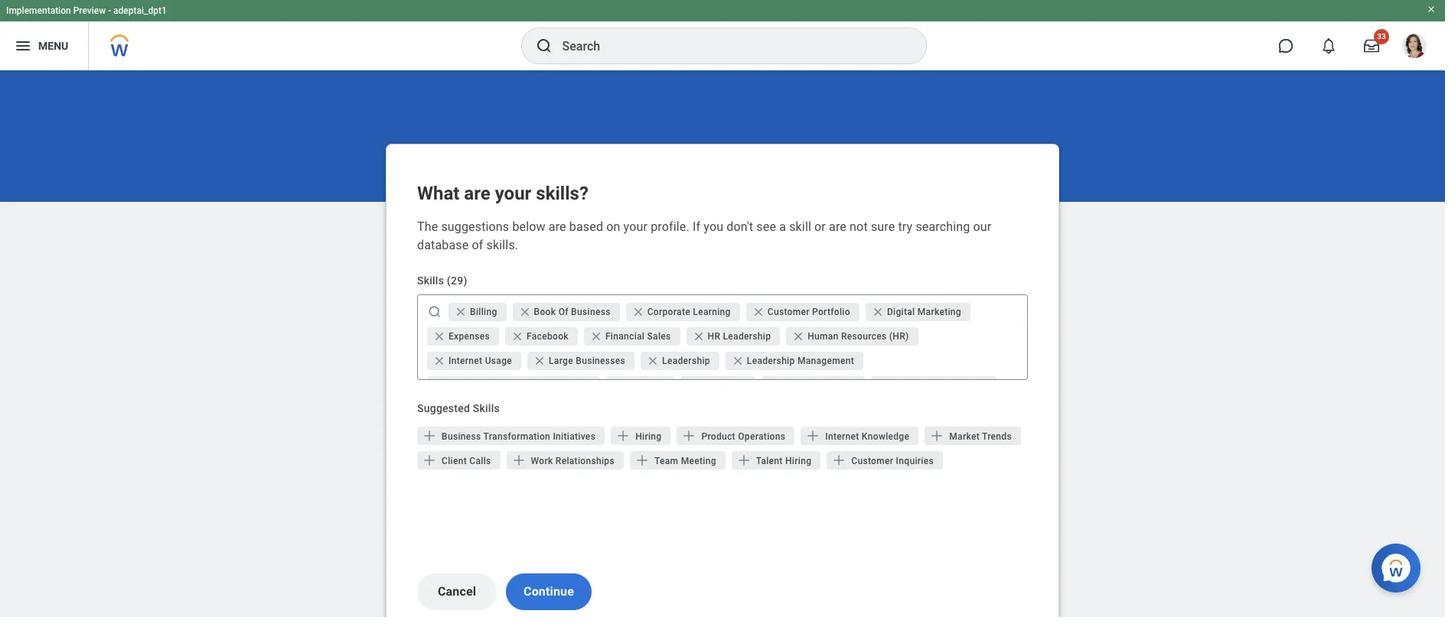 Task type: vqa. For each thing, say whether or not it's contained in the screenshot.
plus image in Team Meeting button
yes



Task type: describe. For each thing, give the bounding box(es) containing it.
client calls button
[[417, 452, 500, 470]]

notifications large image
[[1322, 38, 1337, 54]]

see
[[757, 220, 777, 234]]

client calls
[[442, 456, 491, 467]]

expenses button
[[427, 328, 499, 346]]

work relationships
[[531, 456, 615, 467]]

remove image inside 'hr leadership' button
[[693, 331, 705, 343]]

initiatives
[[553, 432, 596, 443]]

leadership management
[[747, 356, 855, 367]]

leadership button
[[641, 352, 720, 371]]

0 horizontal spatial are
[[464, 183, 491, 204]]

billing
[[470, 307, 497, 318]]

menu
[[38, 40, 68, 52]]

suggested skills
[[417, 403, 500, 415]]

continue button
[[506, 574, 592, 611]]

management
[[798, 356, 855, 367]]

team
[[655, 456, 679, 467]]

preview
[[73, 5, 106, 16]]

what are your skills?
[[417, 183, 589, 204]]

inbox large image
[[1365, 38, 1380, 54]]

suggestions
[[441, 220, 509, 234]]

product operations button
[[677, 427, 795, 446]]

customer inquiries
[[852, 456, 934, 467]]

not
[[850, 220, 868, 234]]

product operations
[[702, 432, 786, 443]]

remove image for internet usage 'button' on the bottom of the page
[[433, 355, 449, 368]]

sure
[[871, 220, 895, 234]]

plus image for market trends
[[930, 429, 945, 444]]

operational
[[893, 381, 943, 391]]

corporate
[[648, 307, 691, 318]]

customer for customer portfolio
[[768, 307, 810, 318]]

digital marketing
[[887, 307, 962, 318]]

facebook button
[[505, 328, 578, 346]]

don't
[[727, 220, 754, 234]]

work relationships button
[[507, 452, 624, 470]]

market trends button
[[925, 427, 1021, 446]]

business inside button
[[442, 432, 481, 443]]

continue
[[524, 585, 574, 600]]

leadership for leadership
[[662, 356, 710, 367]]

search image
[[535, 37, 553, 55]]

implementation
[[6, 5, 71, 16]]

work
[[531, 456, 553, 467]]

relationships
[[556, 456, 615, 467]]

if
[[693, 220, 701, 234]]

or
[[815, 220, 826, 234]]

remove image inside expenses button
[[433, 331, 449, 343]]

large businesses
[[549, 356, 626, 367]]

hiring button
[[611, 427, 671, 446]]

facebook
[[527, 332, 569, 342]]

remove image for "large businesses" button
[[534, 355, 549, 368]]

search image
[[427, 305, 443, 320]]

33
[[1378, 32, 1387, 41]]

talent hiring
[[756, 456, 812, 467]]

the
[[417, 220, 438, 234]]

our
[[974, 220, 992, 234]]

expenses
[[449, 332, 490, 342]]

linkedin
[[628, 381, 665, 391]]

based
[[570, 220, 603, 234]]

skills (29)
[[417, 275, 468, 287]]

hr
[[708, 332, 721, 342]]

skills.
[[487, 238, 519, 253]]

portfolio
[[812, 307, 851, 318]]

linkedin button
[[607, 377, 674, 395]]

the suggestions below are based on your profile. if you don't see a skill or are not sure try searching our database of skills.
[[417, 220, 992, 253]]

1 horizontal spatial skills
[[473, 403, 500, 415]]

plus image for internet knowledge
[[806, 429, 821, 444]]

team meeting button
[[630, 452, 726, 470]]

menu banner
[[0, 0, 1446, 70]]

profile.
[[651, 220, 690, 234]]

try
[[899, 220, 913, 234]]

transformation
[[484, 432, 551, 443]]

leadership management button
[[726, 352, 864, 371]]

plus image for hiring
[[616, 429, 631, 444]]

your inside the suggestions below are based on your profile. if you don't see a skill or are not sure try searching our database of skills.
[[624, 220, 648, 234]]

remove image for remove image within the expenses button
[[433, 331, 446, 343]]

below
[[513, 220, 546, 234]]

decisions
[[946, 381, 988, 391]]

learning
[[693, 307, 731, 318]]

leadership for leadership management
[[747, 356, 795, 367]]

menu button
[[0, 21, 88, 70]]

business inside button
[[571, 307, 611, 318]]

business transformation initiatives button
[[417, 427, 605, 446]]

internet knowledge button
[[801, 427, 919, 446]]

plus image for talent hiring
[[736, 453, 752, 469]]

operational decisions
[[893, 381, 988, 391]]

financial
[[606, 332, 645, 342]]

remove image for remove image within the human resources (hr) button
[[793, 331, 805, 343]]

remove image for the financial sales "button"
[[590, 331, 606, 343]]

marketing
[[918, 307, 962, 318]]

large
[[549, 356, 574, 367]]

human
[[808, 332, 839, 342]]

skills?
[[536, 183, 589, 204]]

skill
[[790, 220, 812, 234]]



Task type: locate. For each thing, give the bounding box(es) containing it.
internet
[[449, 356, 483, 367], [826, 432, 860, 443]]

operations
[[738, 432, 786, 443]]

plus image inside the team meeting button
[[635, 453, 650, 469]]

(29)
[[447, 275, 468, 287]]

remove image inside "large businesses" button
[[534, 355, 549, 368]]

plus image for work relationships
[[511, 453, 526, 469]]

leadership down hr leadership
[[747, 356, 795, 367]]

remove image inside expenses button
[[433, 331, 446, 343]]

cancel
[[438, 585, 476, 600]]

remove image inside human resources (hr) button
[[793, 331, 805, 343]]

financial sales button
[[584, 328, 680, 346]]

0 vertical spatial skills
[[417, 275, 444, 287]]

talent hiring button
[[732, 452, 821, 470]]

implementation preview -   adeptai_dpt1
[[6, 5, 167, 16]]

digital
[[887, 307, 915, 318]]

0 vertical spatial business
[[571, 307, 611, 318]]

hr leadership
[[708, 332, 771, 342]]

0 horizontal spatial hiring
[[636, 432, 662, 443]]

hiring up team
[[636, 432, 662, 443]]

customer inside customer inquiries button
[[852, 456, 894, 467]]

1 vertical spatial skills
[[473, 403, 500, 415]]

remove image for facebook button
[[512, 331, 527, 343]]

customer portfolio button
[[746, 303, 860, 322]]

1 horizontal spatial hiring
[[786, 456, 812, 467]]

1 horizontal spatial customer
[[852, 456, 894, 467]]

1 vertical spatial internet
[[826, 432, 860, 443]]

remove image inside "large businesses" button
[[534, 355, 546, 368]]

resources
[[842, 332, 887, 342]]

plus image
[[616, 429, 631, 444], [682, 429, 697, 444], [806, 429, 821, 444], [930, 429, 945, 444], [422, 453, 437, 469], [511, 453, 526, 469], [736, 453, 752, 469], [832, 453, 847, 469]]

a
[[780, 220, 786, 234]]

plus image inside hiring "button"
[[616, 429, 631, 444]]

plus image for client calls
[[422, 453, 437, 469]]

are right "below"
[[549, 220, 566, 234]]

internet down expenses button
[[449, 356, 483, 367]]

remove image inside 'hr leadership' button
[[693, 331, 708, 343]]

plus image inside customer inquiries button
[[832, 453, 847, 469]]

plus image inside market trends button
[[930, 429, 945, 444]]

0 horizontal spatial internet
[[449, 356, 483, 367]]

0 horizontal spatial your
[[495, 183, 532, 204]]

hiring
[[636, 432, 662, 443], [786, 456, 812, 467]]

remove image inside internet usage 'button'
[[433, 355, 449, 368]]

0 horizontal spatial customer
[[768, 307, 810, 318]]

market trends
[[950, 432, 1012, 443]]

your
[[495, 183, 532, 204], [624, 220, 648, 234]]

plus image inside internet knowledge button
[[806, 429, 821, 444]]

customer portfolio
[[768, 307, 851, 318]]

plus image for customer inquiries
[[832, 453, 847, 469]]

plus image inside client calls button
[[422, 453, 437, 469]]

your up "below"
[[495, 183, 532, 204]]

book of business button
[[513, 303, 620, 322]]

client
[[442, 456, 467, 467]]

0 vertical spatial customer
[[768, 307, 810, 318]]

your right on
[[624, 220, 648, 234]]

leadership inside "button"
[[747, 356, 795, 367]]

internet knowledge
[[826, 432, 910, 443]]

calls
[[470, 456, 491, 467]]

hiring inside "button"
[[636, 432, 662, 443]]

0 vertical spatial your
[[495, 183, 532, 204]]

internet for internet knowledge
[[826, 432, 860, 443]]

remove image inside leadership management "button"
[[732, 355, 744, 368]]

plus image for product operations
[[682, 429, 697, 444]]

remove image for 'hr leadership' button
[[693, 331, 708, 343]]

remove image
[[455, 306, 470, 319], [455, 306, 467, 319], [519, 306, 534, 319], [519, 306, 531, 319], [632, 306, 648, 319], [632, 306, 645, 319], [753, 306, 768, 319], [753, 306, 765, 319], [872, 306, 887, 319], [872, 306, 884, 319], [433, 331, 449, 343], [693, 331, 705, 343], [793, 331, 808, 343], [433, 355, 446, 368], [534, 355, 546, 368], [647, 355, 662, 368], [647, 355, 659, 368], [732, 355, 747, 368]]

close environment banner image
[[1427, 5, 1437, 14]]

1 horizontal spatial your
[[624, 220, 648, 234]]

customer for customer inquiries
[[852, 456, 894, 467]]

digital marketing button
[[866, 303, 971, 322]]

searching
[[916, 220, 971, 234]]

human resources (hr)
[[808, 332, 909, 342]]

1 horizontal spatial are
[[549, 220, 566, 234]]

1 vertical spatial your
[[624, 220, 648, 234]]

internet usage
[[449, 356, 512, 367]]

1 vertical spatial business
[[442, 432, 481, 443]]

1 vertical spatial hiring
[[786, 456, 812, 467]]

customer up human
[[768, 307, 810, 318]]

plus image left market
[[930, 429, 945, 444]]

1 horizontal spatial business
[[571, 307, 611, 318]]

book of business
[[534, 307, 611, 318]]

plus image left client
[[422, 453, 437, 469]]

sales
[[647, 332, 671, 342]]

leadership right hr
[[723, 332, 771, 342]]

remove image
[[433, 331, 446, 343], [512, 331, 527, 343], [512, 331, 524, 343], [590, 331, 606, 343], [590, 331, 603, 343], [693, 331, 708, 343], [793, 331, 805, 343], [433, 355, 449, 368], [534, 355, 549, 368], [732, 355, 744, 368]]

profile logan mcneil image
[[1403, 34, 1427, 61]]

suggested
[[417, 403, 470, 415]]

skills left (29)
[[417, 275, 444, 287]]

plus image down suggested
[[422, 429, 437, 444]]

plus image up team meeting
[[682, 429, 697, 444]]

0 vertical spatial plus image
[[422, 429, 437, 444]]

internet for internet usage
[[449, 356, 483, 367]]

trends
[[982, 432, 1012, 443]]

plus image right initiatives
[[616, 429, 631, 444]]

1 vertical spatial customer
[[852, 456, 894, 467]]

database
[[417, 238, 469, 253]]

plus image left team
[[635, 453, 650, 469]]

business
[[571, 307, 611, 318], [442, 432, 481, 443]]

customer inquiries button
[[827, 452, 943, 470]]

0 vertical spatial internet
[[449, 356, 483, 367]]

hiring right talent
[[786, 456, 812, 467]]

of
[[472, 238, 484, 253]]

plus image inside business transformation initiatives button
[[422, 429, 437, 444]]

business right of
[[571, 307, 611, 318]]

plus image for team meeting
[[635, 453, 650, 469]]

0 horizontal spatial skills
[[417, 275, 444, 287]]

human resources (hr) button
[[787, 328, 919, 346]]

adeptai_dpt1
[[113, 5, 167, 16]]

product
[[702, 432, 736, 443]]

customer inside customer portfolio button
[[768, 307, 810, 318]]

2 horizontal spatial are
[[829, 220, 847, 234]]

0 horizontal spatial plus image
[[422, 429, 437, 444]]

plus image down internet knowledge button
[[832, 453, 847, 469]]

knowledge
[[862, 432, 910, 443]]

financial sales
[[606, 332, 671, 342]]

remove image inside human resources (hr) button
[[793, 331, 808, 343]]

plus image inside product operations button
[[682, 429, 697, 444]]

plus image inside work relationships button
[[511, 453, 526, 469]]

1 vertical spatial plus image
[[635, 453, 650, 469]]

plus image
[[422, 429, 437, 444], [635, 453, 650, 469]]

leadership
[[723, 332, 771, 342], [662, 356, 710, 367], [747, 356, 795, 367]]

remove image inside internet usage 'button'
[[433, 355, 446, 368]]

are
[[464, 183, 491, 204], [549, 220, 566, 234], [829, 220, 847, 234]]

plus image left work
[[511, 453, 526, 469]]

plus image for business transformation initiatives
[[422, 429, 437, 444]]

1 horizontal spatial plus image
[[635, 453, 650, 469]]

plus image up "talent hiring"
[[806, 429, 821, 444]]

meeting
[[681, 456, 717, 467]]

justify image
[[14, 37, 32, 55]]

0 vertical spatial hiring
[[636, 432, 662, 443]]

hiring inside button
[[786, 456, 812, 467]]

of
[[559, 307, 569, 318]]

-
[[108, 5, 111, 16]]

remove image inside leadership management "button"
[[732, 355, 747, 368]]

Search Workday  search field
[[562, 29, 895, 63]]

business up client calls button
[[442, 432, 481, 443]]

billing button
[[449, 303, 507, 322]]

skills up business transformation initiatives button
[[473, 403, 500, 415]]

usage
[[485, 356, 512, 367]]

(hr)
[[890, 332, 909, 342]]

corporate learning button
[[626, 303, 740, 322]]

internet inside 'button'
[[449, 356, 483, 367]]

team meeting
[[655, 456, 717, 467]]

internet left knowledge
[[826, 432, 860, 443]]

remove image for remove image within the leadership management "button"
[[732, 355, 744, 368]]

1 horizontal spatial internet
[[826, 432, 860, 443]]

what
[[417, 183, 460, 204]]

corporate learning
[[648, 307, 731, 318]]

leadership down sales at the bottom of the page
[[662, 356, 710, 367]]

33 button
[[1355, 29, 1390, 63]]

plus image inside talent hiring button
[[736, 453, 752, 469]]

operational decisions button
[[872, 377, 998, 395]]

businesses
[[576, 356, 626, 367]]

internet inside button
[[826, 432, 860, 443]]

customer down internet knowledge
[[852, 456, 894, 467]]

book
[[534, 307, 556, 318]]

you
[[704, 220, 724, 234]]

are right 'or'
[[829, 220, 847, 234]]

internet usage button
[[427, 352, 521, 371]]

plus image down product operations
[[736, 453, 752, 469]]

are up suggestions
[[464, 183, 491, 204]]

talent
[[756, 456, 783, 467]]

0 horizontal spatial business
[[442, 432, 481, 443]]

hr leadership button
[[687, 328, 780, 346]]

customer
[[768, 307, 810, 318], [852, 456, 894, 467]]



